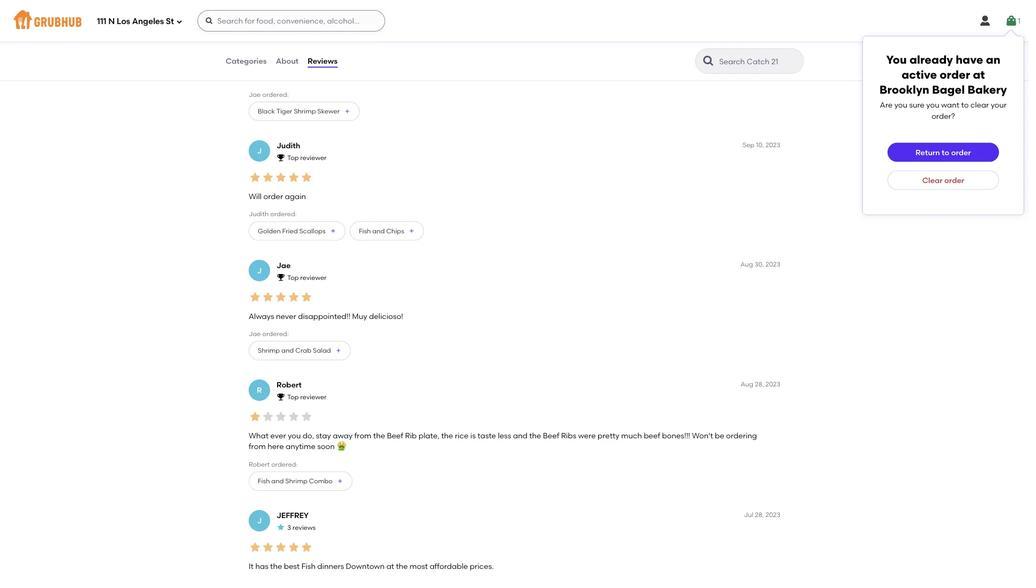 Task type: describe. For each thing, give the bounding box(es) containing it.
fish and chips button
[[350, 222, 424, 241]]

2023 for what ever you do, stay away from the beef rib plate, the rice is taste less and the beef ribs were pretty much beef bones!!! won't be ordering from here anytime soon 🤮
[[766, 381, 780, 388]]

at inside you already have an active order at brooklyn bagel bakery
[[973, 68, 985, 82]]

main navigation navigation
[[0, 0, 1029, 42]]

crab
[[295, 347, 311, 355]]

fish for fish and shrimp combo
[[258, 478, 270, 486]]

1 vertical spatial best
[[284, 562, 300, 571]]

active
[[902, 68, 937, 82]]

are
[[880, 100, 893, 110]]

shrimp and crab salad
[[258, 347, 331, 355]]

trophy icon image for order
[[277, 153, 285, 162]]

and for shrimp and crab salad
[[281, 347, 294, 355]]

fish for fish and chips
[[359, 227, 371, 235]]

j for it
[[257, 517, 262, 526]]

reviews
[[293, 524, 316, 532]]

already
[[910, 53, 953, 67]]

reviewer for you
[[300, 394, 327, 402]]

disappointed!!
[[298, 312, 350, 321]]

want
[[941, 100, 960, 110]]

bones!!!
[[662, 432, 690, 441]]

jul 28, 2023
[[744, 511, 780, 519]]

los
[[117, 17, 130, 26]]

have
[[956, 53, 983, 67]]

stay
[[316, 432, 331, 441]]

away
[[333, 432, 353, 441]]

2023 for always never disappointed!! muy delicioso!
[[766, 261, 780, 269]]

black
[[258, 107, 275, 115]]

golden fried scallops
[[258, 227, 326, 235]]

reviewer for best
[[300, 34, 327, 42]]

golden fried scallops button
[[249, 222, 345, 241]]

sep 10, 2023
[[743, 141, 780, 149]]

shrimp for best
[[294, 107, 316, 115]]

0 horizontal spatial from
[[249, 443, 266, 452]]

shrimp for you
[[285, 478, 307, 486]]

top reviewer for again
[[287, 154, 327, 162]]

return to order button
[[888, 143, 999, 162]]

you
[[886, 53, 907, 67]]

2 vertical spatial fish
[[301, 562, 316, 571]]

an
[[986, 53, 1000, 67]]

aug 30, 2023
[[741, 261, 780, 269]]

beef
[[644, 432, 660, 441]]

fish and shrimp combo button
[[249, 472, 352, 491]]

affordable
[[430, 562, 468, 571]]

plate,
[[419, 432, 439, 441]]

top for again
[[287, 154, 299, 162]]

here
[[268, 443, 284, 452]]

j for best
[[257, 27, 262, 36]]

aug for always never disappointed!! muy delicioso!
[[741, 261, 753, 269]]

the left rib
[[373, 432, 385, 441]]

fish and shrimp combo
[[258, 478, 333, 486]]

j for always
[[257, 266, 262, 275]]

bagel
[[932, 83, 965, 97]]

soon
[[317, 443, 335, 452]]

1
[[1018, 16, 1021, 25]]

ordering
[[726, 432, 757, 441]]

combo
[[309, 478, 333, 486]]

reviewer for again
[[300, 154, 327, 162]]

r
[[257, 386, 262, 395]]

111
[[97, 17, 106, 26]]

2 horizontal spatial you
[[926, 100, 939, 110]]

most
[[410, 562, 428, 571]]

aug for what ever you do, stay away from the beef rib plate, the rice is taste less and the beef ribs were pretty much beef bones!!! won't be ordering from here anytime soon 🤮
[[741, 381, 753, 388]]

shrimp and crab salad button
[[249, 341, 351, 361]]

reviewer for disappointed!!
[[300, 274, 327, 282]]

do,
[[303, 432, 314, 441]]

reviews
[[308, 56, 338, 66]]

to inside are you sure you want to clear your order
[[961, 100, 969, 110]]

fish and chips
[[359, 227, 404, 235]]

0 vertical spatial from
[[354, 432, 371, 441]]

2 beef from the left
[[543, 432, 559, 441]]

about
[[276, 56, 299, 66]]

plus icon image inside golden fried scallops button
[[330, 228, 336, 235]]

2023 for will order again
[[766, 141, 780, 149]]

j for will
[[257, 147, 262, 156]]

it
[[249, 562, 254, 571]]

will order again
[[249, 192, 306, 201]]

robert for robert ordered:
[[249, 461, 270, 469]]

ordered: for never
[[262, 330, 289, 338]]

your
[[991, 100, 1007, 110]]

🤮
[[337, 443, 344, 452]]

tiger
[[276, 107, 292, 115]]

be
[[715, 432, 724, 441]]

0 horizontal spatial svg image
[[176, 18, 182, 25]]

robert ordered:
[[249, 461, 298, 469]]

1 horizontal spatial svg image
[[205, 17, 214, 25]]

and for fish and chips
[[372, 227, 385, 235]]

Search for food, convenience, alcohol... search field
[[198, 10, 385, 32]]

plus icon image for best
[[344, 108, 350, 115]]

111 n los angeles st
[[97, 17, 174, 26]]

ever
[[270, 432, 286, 441]]

to inside return to order button
[[942, 148, 949, 157]]

judith ordered:
[[249, 211, 297, 218]]

fried
[[282, 227, 298, 235]]

1 vertical spatial at
[[386, 562, 394, 571]]

about button
[[275, 42, 299, 80]]

ordered: for of
[[262, 91, 289, 98]]

categories button
[[225, 42, 267, 80]]

top for disappointed!!
[[287, 274, 299, 282]]

scallops
[[299, 227, 326, 235]]

muy
[[352, 312, 367, 321]]

anytime
[[286, 443, 315, 452]]

won't
[[692, 432, 713, 441]]

return to order
[[916, 148, 971, 157]]

top reviewer for you
[[287, 394, 327, 402]]

clear
[[922, 176, 943, 185]]

svg image inside 1 button
[[1005, 14, 1018, 27]]

taste
[[478, 432, 496, 441]]

reviews button
[[307, 42, 338, 80]]

what ever you do, stay away from the beef rib plate, the rice is taste less and the beef ribs were pretty much beef bones!!! won't be ordering from here anytime soon 🤮
[[249, 432, 757, 452]]

bakery
[[968, 83, 1007, 97]]

plus icon image for you
[[337, 479, 343, 485]]

jae ordered: for best
[[249, 91, 289, 98]]

10,
[[756, 141, 764, 149]]

clear order button
[[888, 171, 999, 190]]

judith for judith ordered:
[[249, 211, 269, 218]]



Task type: vqa. For each thing, say whether or not it's contained in the screenshot.
svg icon to the top
no



Task type: locate. For each thing, give the bounding box(es) containing it.
clear
[[971, 100, 989, 110]]

28, for what ever you do, stay away from the beef rib plate, the rice is taste less and the beef ribs were pretty much beef bones!!! won't be ordering from here anytime soon 🤮
[[755, 381, 764, 388]]

and
[[372, 227, 385, 235], [281, 347, 294, 355], [513, 432, 528, 441], [271, 478, 284, 486]]

categories
[[226, 56, 267, 66]]

judith down will on the top left of page
[[249, 211, 269, 218]]

it has the best fish dinners downtown at the most affordable prices.
[[249, 562, 494, 571]]

were
[[578, 432, 596, 441]]

svg image
[[205, 17, 214, 25], [176, 18, 182, 25]]

top up never
[[287, 274, 299, 282]]

and inside fish and chips button
[[372, 227, 385, 235]]

top reviewer for best
[[287, 34, 327, 42]]

and down robert ordered:
[[271, 478, 284, 486]]

ordered:
[[262, 91, 289, 98], [270, 211, 297, 218], [262, 330, 289, 338], [271, 461, 298, 469]]

you up anytime
[[288, 432, 301, 441]]

plus icon image right combo
[[337, 479, 343, 485]]

has
[[255, 562, 268, 571]]

and inside what ever you do, stay away from the beef rib plate, the rice is taste less and the beef ribs were pretty much beef bones!!! won't be ordering from here anytime soon 🤮
[[513, 432, 528, 441]]

trophy icon image for of
[[277, 34, 285, 42]]

1 top reviewer from the top
[[287, 34, 327, 42]]

3
[[287, 524, 291, 532]]

1 horizontal spatial svg image
[[1005, 14, 1018, 27]]

2 2023 from the top
[[766, 261, 780, 269]]

the right has
[[270, 562, 282, 571]]

1 vertical spatial 28,
[[755, 511, 764, 519]]

1 horizontal spatial beef
[[543, 432, 559, 441]]

2 reviewer from the top
[[300, 154, 327, 162]]

from right "away"
[[354, 432, 371, 441]]

plus icon image right salad
[[335, 348, 342, 354]]

1 beef from the left
[[387, 432, 403, 441]]

n
[[108, 17, 115, 26]]

of
[[266, 72, 273, 81]]

jae ordered: down always
[[249, 330, 289, 338]]

ordered: down the here
[[271, 461, 298, 469]]

are you sure you want to clear your order
[[880, 100, 1007, 120]]

never
[[276, 312, 296, 321]]

return
[[916, 148, 940, 157]]

pretty
[[598, 432, 619, 441]]

black tiger shrimp skewer
[[258, 107, 340, 115]]

order inside are you sure you want to clear your order
[[932, 111, 951, 120]]

and left crab on the bottom of the page
[[281, 347, 294, 355]]

1 jae ordered: from the top
[[249, 91, 289, 98]]

star icon image
[[249, 52, 262, 64], [262, 52, 274, 64], [274, 52, 287, 64], [287, 52, 300, 64], [300, 52, 313, 64], [249, 171, 262, 184], [262, 171, 274, 184], [274, 171, 287, 184], [287, 171, 300, 184], [300, 171, 313, 184], [249, 291, 262, 304], [262, 291, 274, 304], [274, 291, 287, 304], [287, 291, 300, 304], [300, 291, 313, 304], [249, 411, 262, 424], [262, 411, 274, 424], [274, 411, 287, 424], [287, 411, 300, 424], [300, 411, 313, 424], [277, 524, 285, 532], [249, 542, 262, 554], [262, 542, 274, 554], [274, 542, 287, 554], [287, 542, 300, 554], [300, 542, 313, 554]]

1 vertical spatial judith
[[249, 211, 269, 218]]

j down black
[[257, 147, 262, 156]]

3 j from the top
[[257, 266, 262, 275]]

sep
[[743, 141, 755, 149]]

2 trophy icon image from the top
[[277, 153, 285, 162]]

robert for robert
[[277, 381, 302, 390]]

trophy icon image for never
[[277, 273, 285, 282]]

plus icon image inside fish and shrimp combo button
[[337, 479, 343, 485]]

aug left 30,
[[741, 261, 753, 269]]

plus icon image right scallops at the left
[[330, 228, 336, 235]]

plus icon image inside black tiger shrimp skewer button
[[344, 108, 350, 115]]

less
[[498, 432, 511, 441]]

1 horizontal spatial you
[[894, 100, 907, 110]]

1 j from the top
[[257, 27, 262, 36]]

you already have an active order at brooklyn bagel bakery
[[880, 53, 1007, 97]]

ribs
[[561, 432, 576, 441]]

the
[[373, 432, 385, 441], [441, 432, 453, 441], [529, 432, 541, 441], [270, 562, 282, 571], [396, 562, 408, 571]]

robert right r on the left bottom
[[277, 381, 302, 390]]

top right r on the left bottom
[[287, 394, 299, 402]]

0 vertical spatial judith
[[277, 141, 300, 150]]

0 horizontal spatial judith
[[249, 211, 269, 218]]

0 vertical spatial at
[[973, 68, 985, 82]]

1 vertical spatial robert
[[249, 461, 270, 469]]

from down what
[[249, 443, 266, 452]]

j down golden
[[257, 266, 262, 275]]

j left 3
[[257, 517, 262, 526]]

at up "bakery"
[[973, 68, 985, 82]]

0 horizontal spatial at
[[386, 562, 394, 571]]

0 horizontal spatial svg image
[[979, 14, 992, 27]]

order up judith ordered:
[[263, 192, 283, 201]]

0 horizontal spatial fish
[[258, 478, 270, 486]]

trophy icon image for ever
[[277, 393, 285, 402]]

1 horizontal spatial fish
[[301, 562, 316, 571]]

svg image
[[979, 14, 992, 27], [1005, 14, 1018, 27]]

1 top from the top
[[287, 34, 299, 42]]

top for best
[[287, 34, 299, 42]]

tooltip containing you already have an active order at brooklyn bagel bakery
[[863, 30, 1024, 215]]

beef left ribs
[[543, 432, 559, 441]]

4 top from the top
[[287, 394, 299, 402]]

top reviewer up again
[[287, 154, 327, 162]]

st
[[166, 17, 174, 26]]

trophy icon image
[[277, 34, 285, 42], [277, 153, 285, 162], [277, 273, 285, 282], [277, 393, 285, 402]]

1 vertical spatial jae ordered:
[[249, 330, 289, 338]]

judith for judith
[[277, 141, 300, 150]]

2 top reviewer from the top
[[287, 154, 327, 162]]

and left chips
[[372, 227, 385, 235]]

0 horizontal spatial robert
[[249, 461, 270, 469]]

rib
[[405, 432, 417, 441]]

beef
[[387, 432, 403, 441], [543, 432, 559, 441]]

top reviewer for disappointed!!
[[287, 274, 327, 282]]

reviewer up reviews
[[300, 34, 327, 42]]

and inside shrimp and crab salad button
[[281, 347, 294, 355]]

1 trophy icon image from the top
[[277, 34, 285, 42]]

0 vertical spatial jae ordered:
[[249, 91, 289, 98]]

4 trophy icon image from the top
[[277, 393, 285, 402]]

2 top from the top
[[287, 154, 299, 162]]

best
[[275, 72, 291, 81], [284, 562, 300, 571]]

1 28, from the top
[[755, 381, 764, 388]]

fish left chips
[[359, 227, 371, 235]]

brooklyn
[[880, 83, 929, 97]]

0 vertical spatial shrimp
[[294, 107, 316, 115]]

ordered: down best of best
[[262, 91, 289, 98]]

0 vertical spatial best
[[275, 72, 291, 81]]

28,
[[755, 381, 764, 388], [755, 511, 764, 519]]

order up the clear order
[[951, 148, 971, 157]]

jae ordered: for always
[[249, 330, 289, 338]]

aug 28, 2023
[[741, 381, 780, 388]]

4 top reviewer from the top
[[287, 394, 327, 402]]

downtown
[[346, 562, 385, 571]]

aug
[[741, 261, 753, 269], [741, 381, 753, 388]]

shrimp left crab on the bottom of the page
[[258, 347, 280, 355]]

4 j from the top
[[257, 517, 262, 526]]

top up again
[[287, 154, 299, 162]]

shrimp left combo
[[285, 478, 307, 486]]

always
[[249, 312, 274, 321]]

trophy icon image down search for food, convenience, alcohol... search field
[[277, 34, 285, 42]]

reviewer
[[300, 34, 327, 42], [300, 154, 327, 162], [300, 274, 327, 282], [300, 394, 327, 402]]

2 horizontal spatial fish
[[359, 227, 371, 235]]

1 horizontal spatial from
[[354, 432, 371, 441]]

2023 for it has the best fish dinners downtown at the most affordable prices.
[[766, 511, 780, 519]]

plus icon image inside shrimp and crab salad button
[[335, 348, 342, 354]]

order right clear
[[945, 176, 964, 185]]

?
[[951, 111, 955, 120]]

plus icon image
[[344, 108, 350, 115], [330, 228, 336, 235], [409, 228, 415, 235], [335, 348, 342, 354], [337, 479, 343, 485]]

reviewer up the do,
[[300, 394, 327, 402]]

ordered: for order
[[270, 211, 297, 218]]

aug up ordering
[[741, 381, 753, 388]]

0 vertical spatial fish
[[359, 227, 371, 235]]

chips
[[386, 227, 404, 235]]

top reviewer down search for food, convenience, alcohol... search field
[[287, 34, 327, 42]]

golden
[[258, 227, 281, 235]]

dinners
[[317, 562, 344, 571]]

search icon image
[[702, 55, 715, 68]]

best
[[249, 72, 264, 81]]

jae ordered: up black
[[249, 91, 289, 98]]

1 vertical spatial to
[[942, 148, 949, 157]]

and inside fish and shrimp combo button
[[271, 478, 284, 486]]

to right return
[[942, 148, 949, 157]]

0 vertical spatial aug
[[741, 261, 753, 269]]

what
[[249, 432, 269, 441]]

plus icon image right chips
[[409, 228, 415, 235]]

best of best
[[249, 72, 291, 81]]

0 vertical spatial robert
[[277, 381, 302, 390]]

robert
[[277, 381, 302, 390], [249, 461, 270, 469]]

order down want
[[932, 111, 951, 120]]

jae up about
[[277, 21, 291, 31]]

ordered: for ever
[[271, 461, 298, 469]]

2023
[[766, 141, 780, 149], [766, 261, 780, 269], [766, 381, 780, 388], [766, 511, 780, 519]]

top reviewer up the do,
[[287, 394, 327, 402]]

1 horizontal spatial at
[[973, 68, 985, 82]]

the left rice
[[441, 432, 453, 441]]

order inside you already have an active order at brooklyn bagel bakery
[[940, 68, 970, 82]]

you right are
[[894, 100, 907, 110]]

1 horizontal spatial robert
[[277, 381, 302, 390]]

jeffrey
[[277, 512, 309, 521]]

jae down always
[[249, 330, 261, 338]]

2 28, from the top
[[755, 511, 764, 519]]

the left most
[[396, 562, 408, 571]]

sure
[[909, 100, 925, 110]]

1 svg image from the left
[[979, 14, 992, 27]]

black tiger shrimp skewer button
[[249, 102, 360, 121]]

2 svg image from the left
[[1005, 14, 1018, 27]]

plus icon image for disappointed!!
[[335, 348, 342, 354]]

top for you
[[287, 394, 299, 402]]

you right sure
[[926, 100, 939, 110]]

4 reviewer from the top
[[300, 394, 327, 402]]

best right of
[[275, 72, 291, 81]]

0 horizontal spatial beef
[[387, 432, 403, 441]]

j up categories
[[257, 27, 262, 36]]

again
[[285, 192, 306, 201]]

0 vertical spatial 28,
[[755, 381, 764, 388]]

much
[[621, 432, 642, 441]]

1 horizontal spatial to
[[961, 100, 969, 110]]

28, for it has the best fish dinners downtown at the most affordable prices.
[[755, 511, 764, 519]]

trophy icon image up will order again
[[277, 153, 285, 162]]

3 top from the top
[[287, 274, 299, 282]]

reviewer up disappointed!!
[[300, 274, 327, 282]]

fish down robert ordered:
[[258, 478, 270, 486]]

3 top reviewer from the top
[[287, 274, 327, 282]]

at right downtown
[[386, 562, 394, 571]]

judith
[[277, 141, 300, 150], [249, 211, 269, 218]]

4 2023 from the top
[[766, 511, 780, 519]]

2 j from the top
[[257, 147, 262, 156]]

the right less
[[529, 432, 541, 441]]

delicioso!
[[369, 312, 403, 321]]

plus icon image inside fish and chips button
[[409, 228, 415, 235]]

plus icon image right skewer
[[344, 108, 350, 115]]

jae down 'best'
[[249, 91, 261, 98]]

ordered: down never
[[262, 330, 289, 338]]

jae ordered:
[[249, 91, 289, 98], [249, 330, 289, 338]]

from
[[354, 432, 371, 441], [249, 443, 266, 452]]

is
[[470, 432, 476, 441]]

0 horizontal spatial you
[[288, 432, 301, 441]]

Search Catch 21 search field
[[718, 56, 800, 66]]

3 2023 from the top
[[766, 381, 780, 388]]

ordered: up fried
[[270, 211, 297, 218]]

3 trophy icon image from the top
[[277, 273, 285, 282]]

1 horizontal spatial judith
[[277, 141, 300, 150]]

will
[[249, 192, 262, 201]]

1 vertical spatial shrimp
[[258, 347, 280, 355]]

skewer
[[317, 107, 340, 115]]

and for fish and shrimp combo
[[271, 478, 284, 486]]

shrimp
[[294, 107, 316, 115], [258, 347, 280, 355], [285, 478, 307, 486]]

fish left dinners
[[301, 562, 316, 571]]

judith down tiger
[[277, 141, 300, 150]]

top reviewer up disappointed!!
[[287, 274, 327, 282]]

always never disappointed!! muy delicioso!
[[249, 312, 403, 321]]

tooltip
[[863, 30, 1024, 215]]

1 2023 from the top
[[766, 141, 780, 149]]

best right has
[[284, 562, 300, 571]]

beef left rib
[[387, 432, 403, 441]]

j
[[257, 27, 262, 36], [257, 147, 262, 156], [257, 266, 262, 275], [257, 517, 262, 526]]

3 reviewer from the top
[[300, 274, 327, 282]]

1 reviewer from the top
[[300, 34, 327, 42]]

to right want
[[961, 100, 969, 110]]

trophy icon image right r on the left bottom
[[277, 393, 285, 402]]

2 vertical spatial shrimp
[[285, 478, 307, 486]]

1 vertical spatial from
[[249, 443, 266, 452]]

you inside what ever you do, stay away from the beef rib plate, the rice is taste less and the beef ribs were pretty much beef bones!!! won't be ordering from here anytime soon 🤮
[[288, 432, 301, 441]]

3 reviews
[[287, 524, 316, 532]]

reviewer up again
[[300, 154, 327, 162]]

2 jae ordered: from the top
[[249, 330, 289, 338]]

angeles
[[132, 17, 164, 26]]

order up bagel
[[940, 68, 970, 82]]

1 vertical spatial fish
[[258, 478, 270, 486]]

shrimp right tiger
[[294, 107, 316, 115]]

0 horizontal spatial to
[[942, 148, 949, 157]]

jae
[[277, 21, 291, 31], [249, 91, 261, 98], [277, 261, 291, 270], [249, 330, 261, 338]]

trophy icon image up never
[[277, 273, 285, 282]]

and right less
[[513, 432, 528, 441]]

jul
[[744, 511, 753, 519]]

fish
[[359, 227, 371, 235], [258, 478, 270, 486], [301, 562, 316, 571]]

salad
[[313, 347, 331, 355]]

top down search for food, convenience, alcohol... search field
[[287, 34, 299, 42]]

jae down fried
[[277, 261, 291, 270]]

0 vertical spatial to
[[961, 100, 969, 110]]

1 vertical spatial aug
[[741, 381, 753, 388]]

robert down the here
[[249, 461, 270, 469]]

to
[[961, 100, 969, 110], [942, 148, 949, 157]]



